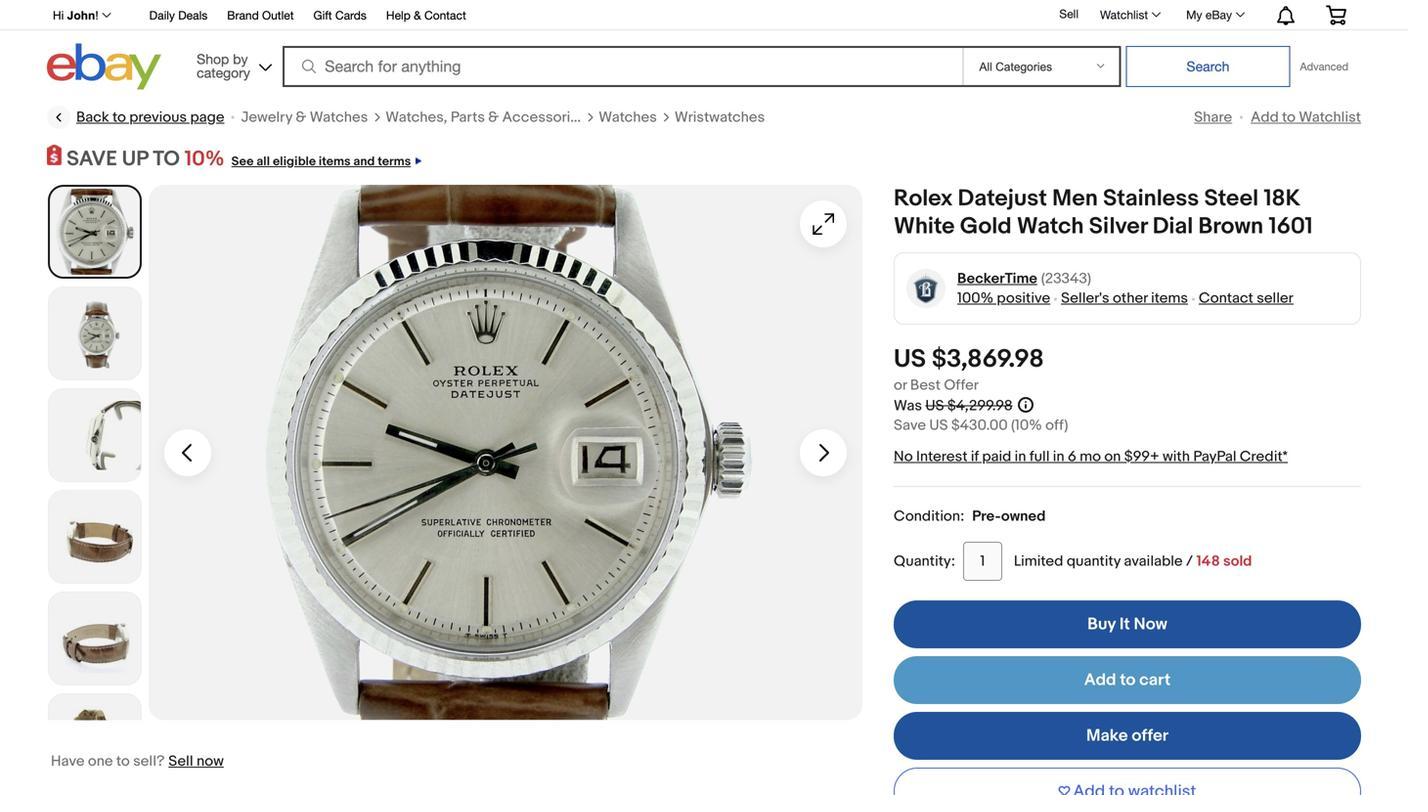 Task type: locate. For each thing, give the bounding box(es) containing it.
make
[[1086, 726, 1128, 746]]

add for add to watchlist
[[1251, 109, 1279, 126]]

category
[[197, 65, 250, 81]]

watches link
[[599, 108, 657, 127]]

0 horizontal spatial in
[[1015, 448, 1026, 466]]

watches up see all eligible items and terms link
[[310, 109, 368, 126]]

to right one
[[116, 753, 130, 770]]

0 horizontal spatial contact
[[424, 8, 466, 22]]

0 vertical spatial contact
[[424, 8, 466, 22]]

us up 'or'
[[894, 344, 926, 375]]

1 horizontal spatial contact
[[1199, 290, 1253, 307]]

condition: pre-owned
[[894, 508, 1046, 525]]

sell inside account navigation
[[1059, 7, 1079, 21]]

in left full
[[1015, 448, 1026, 466]]

in left 6
[[1053, 448, 1065, 466]]

previous
[[129, 109, 187, 126]]

0 vertical spatial us
[[894, 344, 926, 375]]

my ebay link
[[1175, 3, 1254, 26]]

contact
[[424, 8, 466, 22], [1199, 290, 1253, 307]]

(23343)
[[1041, 270, 1091, 288]]

or
[[894, 377, 907, 394]]

to for cart
[[1120, 670, 1136, 691]]

advanced
[[1300, 60, 1348, 73]]

2 in from the left
[[1053, 448, 1065, 466]]

gift
[[313, 8, 332, 22]]

brown
[[1198, 213, 1264, 241]]

1 horizontal spatial sell
[[1059, 7, 1079, 21]]

men
[[1052, 185, 1098, 213]]

1 vertical spatial add
[[1084, 670, 1116, 691]]

& right 'jewelry'
[[296, 109, 306, 126]]

save
[[894, 417, 926, 434]]

add inside add to cart link
[[1084, 670, 1116, 691]]

sell left watchlist link
[[1059, 7, 1079, 21]]

contact seller
[[1199, 290, 1294, 307]]

other
[[1113, 290, 1148, 307]]

None submit
[[1126, 46, 1290, 87]]

2 vertical spatial us
[[929, 417, 948, 434]]

1 horizontal spatial watches
[[599, 109, 657, 126]]

0 horizontal spatial watches
[[310, 109, 368, 126]]

was us $4,299.98
[[894, 397, 1013, 415]]

full
[[1030, 448, 1050, 466]]

accessories
[[502, 109, 586, 126]]

0 vertical spatial watchlist
[[1100, 8, 1148, 22]]

add right share at the top right of the page
[[1251, 109, 1279, 126]]

1 vertical spatial watchlist
[[1299, 109, 1361, 126]]

cards
[[335, 8, 367, 22]]

watchlist right 'sell' link
[[1100, 8, 1148, 22]]

& right help
[[414, 8, 421, 22]]

18k
[[1264, 185, 1301, 213]]

eligible
[[273, 154, 316, 169]]

watchlist inside account navigation
[[1100, 8, 1148, 22]]

one
[[88, 753, 113, 770]]

seller's other items link
[[1061, 290, 1188, 307]]

to left cart
[[1120, 670, 1136, 691]]

limited quantity available / 148 sold
[[1014, 553, 1252, 570]]

148
[[1196, 553, 1220, 570]]

sell?
[[133, 753, 165, 770]]

positive
[[997, 290, 1050, 307]]

add to cart link
[[894, 656, 1361, 704]]

back to previous page
[[76, 109, 224, 126]]

1 horizontal spatial in
[[1053, 448, 1065, 466]]

to
[[153, 146, 180, 172]]

sell left 'now'
[[168, 753, 193, 770]]

1 horizontal spatial &
[[414, 8, 421, 22]]

if
[[971, 448, 979, 466]]

picture 2 of 7 image
[[49, 288, 141, 380]]

picture 5 of 7 image
[[49, 593, 141, 685]]

beckertime link
[[957, 269, 1037, 289]]

items left and
[[319, 154, 351, 169]]

owned
[[1001, 508, 1046, 525]]

shop by category
[[197, 51, 250, 81]]

save
[[66, 146, 117, 172]]

watchlist down advanced
[[1299, 109, 1361, 126]]

picture 4 of 7 image
[[49, 491, 141, 583]]

brand outlet
[[227, 8, 294, 22]]

limited
[[1014, 553, 1063, 570]]

save us $430.00 (10% off)
[[894, 417, 1068, 434]]

parts
[[451, 109, 485, 126]]

0 horizontal spatial add
[[1084, 670, 1116, 691]]

now
[[197, 753, 224, 770]]

0 horizontal spatial watchlist
[[1100, 8, 1148, 22]]

items right other
[[1151, 290, 1188, 307]]

0 horizontal spatial sell
[[168, 753, 193, 770]]

us down 'was us $4,299.98'
[[929, 417, 948, 434]]

0 horizontal spatial items
[[319, 154, 351, 169]]

us
[[894, 344, 926, 375], [925, 397, 944, 415], [929, 417, 948, 434]]

us down the or best offer
[[925, 397, 944, 415]]

1 watches from the left
[[310, 109, 368, 126]]

watches down search for anything text field
[[599, 109, 657, 126]]

brand
[[227, 8, 259, 22]]

contact right help
[[424, 8, 466, 22]]

items
[[319, 154, 351, 169], [1151, 290, 1188, 307]]

buy it now
[[1088, 614, 1167, 635]]

no interest if paid in full in 6 mo on $99+ with paypal credit*
[[894, 448, 1288, 466]]

sell link
[[1051, 7, 1087, 21]]

add left cart
[[1084, 670, 1116, 691]]

beckertime image
[[906, 269, 946, 309]]

1 in from the left
[[1015, 448, 1026, 466]]

& inside account navigation
[[414, 8, 421, 22]]

1 horizontal spatial items
[[1151, 290, 1188, 307]]

& right parts at the left top of the page
[[488, 109, 499, 126]]

sell
[[1059, 7, 1079, 21], [168, 753, 193, 770]]

& for help
[[414, 8, 421, 22]]

see all eligible items and terms link
[[225, 146, 422, 172]]

on
[[1104, 448, 1121, 466]]

$430.00
[[951, 417, 1008, 434]]

0 vertical spatial items
[[319, 154, 351, 169]]

0 horizontal spatial &
[[296, 109, 306, 126]]

stainless
[[1103, 185, 1199, 213]]

picture 3 of 7 image
[[49, 389, 141, 481]]

0 vertical spatial add
[[1251, 109, 1279, 126]]

beckertime (23343)
[[957, 270, 1091, 288]]

contact left seller
[[1199, 290, 1253, 307]]

add
[[1251, 109, 1279, 126], [1084, 670, 1116, 691]]

10%
[[184, 146, 225, 172]]

seller's
[[1061, 290, 1109, 307]]

was
[[894, 397, 922, 415]]

watches,
[[386, 109, 447, 126]]

help & contact link
[[386, 5, 466, 27]]

offer
[[1132, 726, 1169, 746]]

watches
[[310, 109, 368, 126], [599, 109, 657, 126]]

0 vertical spatial sell
[[1059, 7, 1079, 21]]

1 vertical spatial us
[[925, 397, 944, 415]]

watchlist link
[[1089, 3, 1170, 26]]

2 watches from the left
[[599, 109, 657, 126]]

to down advanced link
[[1282, 109, 1296, 126]]

to right back at top
[[112, 109, 126, 126]]

have
[[51, 753, 85, 770]]

account navigation
[[42, 0, 1361, 30]]

1 horizontal spatial add
[[1251, 109, 1279, 126]]

100% positive link
[[957, 290, 1050, 307]]



Task type: vqa. For each thing, say whether or not it's contained in the screenshot.
Gaming Desktops
no



Task type: describe. For each thing, give the bounding box(es) containing it.
no interest if paid in full in 6 mo on $99+ with paypal credit* link
[[894, 448, 1288, 466]]

us $3,869.98
[[894, 344, 1044, 375]]

hi john !
[[53, 9, 98, 22]]

add to watchlist
[[1251, 109, 1361, 126]]

gold
[[960, 213, 1012, 241]]

back to previous page link
[[47, 106, 224, 129]]

Search for anything text field
[[286, 48, 959, 85]]

seller's other items
[[1061, 290, 1188, 307]]

rolex
[[894, 185, 953, 213]]

to for watchlist
[[1282, 109, 1296, 126]]

buy it now link
[[894, 601, 1361, 648]]

watch
[[1017, 213, 1084, 241]]

& for jewelry
[[296, 109, 306, 126]]

1 horizontal spatial watchlist
[[1299, 109, 1361, 126]]

share
[[1194, 109, 1232, 126]]

!
[[95, 9, 98, 22]]

cart
[[1139, 670, 1171, 691]]

my
[[1186, 8, 1202, 22]]

beckertime
[[957, 270, 1037, 288]]

2 horizontal spatial &
[[488, 109, 499, 126]]

page
[[190, 109, 224, 126]]

add to cart
[[1084, 670, 1171, 691]]

white
[[894, 213, 955, 241]]

or best offer
[[894, 377, 979, 394]]

steel
[[1204, 185, 1259, 213]]

silver
[[1089, 213, 1147, 241]]

items inside see all eligible items and terms link
[[319, 154, 351, 169]]

up
[[122, 146, 148, 172]]

and
[[353, 154, 375, 169]]

1 vertical spatial items
[[1151, 290, 1188, 307]]

(10%
[[1011, 417, 1042, 434]]

shop
[[197, 51, 229, 67]]

100% positive
[[957, 290, 1050, 307]]

rolex datejust men stainless steel 18k white gold watch silver dial brown 1601 - picture 1 of 7 image
[[149, 185, 862, 720]]

john
[[67, 9, 95, 22]]

6
[[1068, 448, 1076, 466]]

wristwatches link
[[675, 108, 765, 127]]

us for was
[[925, 397, 944, 415]]

buy
[[1088, 614, 1116, 635]]

rolex datejust men stainless steel 18k white gold watch silver dial brown 1601
[[894, 185, 1313, 241]]

ebay
[[1206, 8, 1232, 22]]

none submit inside "shop by category" banner
[[1126, 46, 1290, 87]]

make offer
[[1086, 726, 1169, 746]]

contact inside account navigation
[[424, 8, 466, 22]]

interest
[[916, 448, 968, 466]]

your shopping cart image
[[1325, 5, 1347, 25]]

dial
[[1153, 213, 1193, 241]]

100%
[[957, 290, 994, 307]]

available
[[1124, 553, 1183, 570]]

no
[[894, 448, 913, 466]]

datejust
[[958, 185, 1047, 213]]

/
[[1186, 553, 1193, 570]]

all
[[256, 154, 270, 169]]

save up to 10%
[[66, 146, 225, 172]]

1601
[[1269, 213, 1313, 241]]

credit*
[[1240, 448, 1288, 466]]

advanced link
[[1290, 47, 1358, 86]]

$3,869.98
[[932, 344, 1044, 375]]

sold
[[1223, 553, 1252, 570]]

1 vertical spatial contact
[[1199, 290, 1253, 307]]

picture 1 of 7 image
[[50, 187, 140, 277]]

shop by category banner
[[42, 0, 1361, 95]]

it
[[1120, 614, 1130, 635]]

terms
[[378, 154, 411, 169]]

back
[[76, 109, 109, 126]]

condition:
[[894, 508, 964, 525]]

to for previous
[[112, 109, 126, 126]]

add for add to cart
[[1084, 670, 1116, 691]]

jewelry
[[241, 109, 292, 126]]

quantity
[[1067, 553, 1121, 570]]

us for save
[[929, 417, 948, 434]]

gift cards link
[[313, 5, 367, 27]]

my ebay
[[1186, 8, 1232, 22]]

daily
[[149, 8, 175, 22]]

share button
[[1194, 109, 1232, 126]]

paypal
[[1193, 448, 1236, 466]]

watches inside jewelry & watches link
[[310, 109, 368, 126]]

off)
[[1045, 417, 1068, 434]]

watches, parts & accessories link
[[386, 108, 586, 127]]

1 vertical spatial sell
[[168, 753, 193, 770]]

deals
[[178, 8, 208, 22]]

Quantity: text field
[[963, 542, 1002, 581]]

brand outlet link
[[227, 5, 294, 27]]

seller
[[1257, 290, 1294, 307]]

by
[[233, 51, 248, 67]]

$4,299.98
[[947, 397, 1013, 415]]

jewelry & watches
[[241, 109, 368, 126]]

$99+
[[1124, 448, 1159, 466]]

watches, parts & accessories
[[386, 109, 586, 126]]



